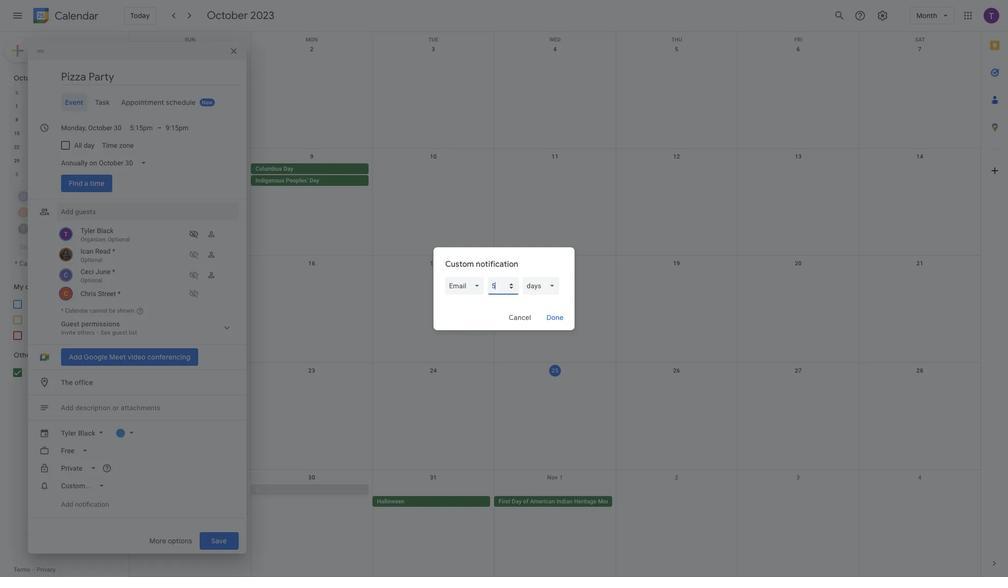 Task type: vqa. For each thing, say whether or not it's contained in the screenshot.
World inside the group
no



Task type: locate. For each thing, give the bounding box(es) containing it.
0 vertical spatial 17
[[44, 131, 50, 136]]

25
[[59, 145, 65, 150], [552, 368, 559, 375]]

american
[[530, 499, 555, 506]]

optional inside ican read * optional
[[81, 257, 102, 264]]

1 horizontal spatial 7
[[919, 46, 922, 53]]

1 horizontal spatial 2
[[310, 46, 314, 53]]

* right street
[[118, 290, 121, 298]]

my calendars button
[[2, 279, 121, 295]]

Add title text field
[[61, 70, 239, 85]]

* calendar cannot be shown
[[15, 260, 100, 268], [61, 308, 134, 315]]

0 horizontal spatial 19
[[74, 131, 80, 136]]

5 down thu
[[675, 46, 679, 53]]

0 vertical spatial * calendar cannot be shown
[[15, 260, 100, 268]]

0 horizontal spatial day
[[284, 165, 293, 172]]

0 vertical spatial 16
[[29, 131, 35, 136]]

columbus day indigenous peoples' day
[[256, 165, 320, 184]]

22 for 27
[[14, 145, 20, 150]]

terms link
[[14, 567, 30, 574]]

1 horizontal spatial 8
[[60, 172, 63, 177]]

0 horizontal spatial 9
[[75, 172, 78, 177]]

1 horizontal spatial shown
[[117, 308, 134, 315]]

11 element
[[56, 114, 68, 126]]

*
[[112, 248, 115, 256], [15, 260, 18, 268], [112, 268, 115, 276], [118, 290, 121, 298], [61, 308, 64, 315]]

10
[[430, 153, 437, 160], [89, 172, 95, 177]]

1 vertical spatial be
[[109, 308, 116, 315]]

1 horizontal spatial tab list
[[982, 32, 1009, 551]]

0 vertical spatial black
[[97, 227, 114, 235]]

8 down november 1 element
[[60, 172, 63, 177]]

1 vertical spatial 23
[[309, 368, 316, 375]]

black for tyler black
[[44, 301, 60, 309]]

1 horizontal spatial 30
[[309, 475, 316, 482]]

0 vertical spatial be
[[71, 260, 78, 268]]

my calendars list
[[2, 297, 121, 344]]

21
[[104, 131, 110, 136], [917, 260, 924, 267]]

row containing sun
[[129, 32, 982, 43]]

tyler for tyler black organizer, optional
[[81, 227, 95, 235]]

1 horizontal spatial 6
[[797, 46, 801, 53]]

row containing 1
[[9, 100, 114, 113]]

5 down 29 element at the left of the page
[[15, 172, 18, 177]]

1 vertical spatial 3
[[90, 158, 93, 164]]

0 horizontal spatial cannot
[[48, 260, 69, 268]]

october
[[207, 9, 248, 22], [14, 74, 41, 83]]

notification
[[476, 260, 519, 269], [75, 501, 109, 509]]

6 left task
[[90, 104, 93, 109]]

1 vertical spatial black
[[44, 301, 60, 309]]

* right read
[[112, 248, 115, 256]]

19
[[74, 131, 80, 136], [674, 260, 681, 267]]

0 horizontal spatial 22
[[14, 145, 20, 150]]

25, today element
[[56, 142, 68, 153]]

calendar inside 'search field'
[[19, 260, 46, 268]]

11 inside row group
[[104, 172, 110, 177]]

22
[[14, 145, 20, 150], [187, 368, 194, 375]]

1 horizontal spatial 10
[[430, 153, 437, 160]]

1
[[194, 46, 198, 53], [15, 104, 18, 109], [60, 158, 63, 164], [560, 475, 563, 482]]

5
[[675, 46, 679, 53], [75, 104, 78, 109], [15, 172, 18, 177]]

22 inside row group
[[14, 145, 20, 150]]

time zone button
[[98, 137, 138, 154]]

cannot inside 'search field'
[[48, 260, 69, 268]]

shown down chris street tree item at left
[[117, 308, 134, 315]]

my calendars
[[14, 283, 57, 292]]

0 vertical spatial 9
[[310, 153, 314, 160]]

tyler
[[81, 227, 95, 235], [27, 301, 42, 309]]

find a time
[[69, 179, 105, 188]]

0 horizontal spatial notification
[[75, 501, 109, 509]]

optional for black
[[108, 236, 130, 243]]

1 vertical spatial optional
[[81, 257, 102, 264]]

18 element
[[56, 128, 68, 140]]

7 down sat
[[919, 46, 922, 53]]

9 up "columbus day" button
[[310, 153, 314, 160]]

2 vertical spatial optional
[[81, 278, 102, 284]]

tyler black
[[27, 301, 60, 309]]

indigenous
[[256, 177, 285, 184]]

26 inside grid
[[674, 368, 681, 375]]

privacy
[[37, 567, 56, 574]]

calendars for other calendars
[[35, 351, 67, 360]]

26
[[74, 145, 80, 150], [674, 368, 681, 375]]

– right terms
[[32, 567, 35, 574]]

1 horizontal spatial notification
[[476, 260, 519, 269]]

* calendar cannot be shown down chris street *
[[61, 308, 134, 315]]

1 vertical spatial calendars
[[35, 351, 67, 360]]

10 element
[[41, 114, 53, 126]]

be left ican read * optional
[[71, 260, 78, 268]]

0 horizontal spatial 6
[[90, 104, 93, 109]]

optional inside tyler black organizer, optional
[[108, 236, 130, 243]]

find a time button
[[61, 175, 112, 192]]

1 horizontal spatial black
[[97, 227, 114, 235]]

0 horizontal spatial 3
[[90, 158, 93, 164]]

0 vertical spatial tyler
[[81, 227, 95, 235]]

grid
[[129, 32, 982, 578]]

1 vertical spatial shown
[[117, 308, 134, 315]]

0 vertical spatial 3
[[432, 46, 436, 53]]

1 down 25, today element
[[60, 158, 63, 164]]

s
[[15, 90, 18, 96]]

17 down 10 element on the top left
[[44, 131, 50, 136]]

0 horizontal spatial 21
[[104, 131, 110, 136]]

1 vertical spatial 19
[[674, 260, 681, 267]]

nov
[[548, 475, 558, 482]]

23 element
[[26, 142, 38, 153]]

1 vertical spatial * calendar cannot be shown
[[61, 308, 134, 315]]

october 2023
[[207, 9, 275, 22], [14, 74, 59, 83]]

1 horizontal spatial 22
[[187, 368, 194, 375]]

0 vertical spatial 27
[[89, 145, 95, 150]]

7
[[919, 46, 922, 53], [105, 104, 108, 109]]

1 vertical spatial 5
[[75, 104, 78, 109]]

cannot down chris street *
[[90, 308, 108, 315]]

0 vertical spatial 22
[[14, 145, 20, 150]]

calendar heading
[[53, 9, 99, 23]]

0 vertical spatial –
[[157, 124, 162, 132]]

1 vertical spatial october 2023
[[14, 74, 59, 83]]

1 horizontal spatial 11
[[552, 153, 559, 160]]

0 horizontal spatial black
[[44, 301, 60, 309]]

14
[[917, 153, 924, 160]]

t
[[75, 90, 78, 96]]

day up peoples'
[[284, 165, 293, 172]]

notification inside 'button'
[[75, 501, 109, 509]]

0 vertical spatial 10
[[430, 153, 437, 160]]

30
[[29, 158, 35, 164], [309, 475, 316, 482]]

notification up days in advance for notification number field
[[476, 260, 519, 269]]

19 element
[[71, 128, 83, 140]]

columbus
[[256, 165, 282, 172]]

november 9 element
[[71, 169, 83, 181]]

0 horizontal spatial 17
[[44, 131, 50, 136]]

notification right add
[[75, 501, 109, 509]]

1 horizontal spatial 17
[[430, 260, 437, 267]]

1 vertical spatial october
[[14, 74, 41, 83]]

november 2 element
[[71, 155, 83, 167]]

first day of american indian heritage month button
[[495, 497, 615, 508]]

fri
[[795, 37, 803, 43]]

1 down s on the left top
[[15, 104, 18, 109]]

17 left "custom"
[[430, 260, 437, 267]]

other calendars button
[[2, 348, 121, 363]]

* inside chris street tree item
[[118, 290, 121, 298]]

be down street
[[109, 308, 116, 315]]

optional down ceci
[[81, 278, 102, 284]]

23
[[29, 145, 35, 150], [309, 368, 316, 375]]

0 horizontal spatial 27
[[89, 145, 95, 150]]

1 horizontal spatial 27
[[795, 368, 802, 375]]

31
[[430, 475, 437, 482]]

new element
[[200, 99, 215, 107]]

0 horizontal spatial tab list
[[36, 94, 239, 111]]

0 vertical spatial 21
[[104, 131, 110, 136]]

cell
[[129, 163, 251, 187], [251, 163, 373, 187], [495, 163, 616, 187], [616, 163, 738, 187], [860, 163, 982, 187], [129, 485, 251, 509], [616, 485, 738, 509], [860, 485, 982, 509]]

* Calendar cannot be shown search field
[[0, 184, 121, 268]]

calendars inside other calendars dropdown button
[[35, 351, 67, 360]]

2023
[[251, 9, 275, 22], [43, 74, 59, 83]]

0 vertical spatial calendars
[[25, 283, 57, 292]]

shown up ceci
[[80, 260, 100, 268]]

row containing oct 1
[[129, 42, 982, 149]]

calendars
[[25, 283, 57, 292], [35, 351, 67, 360]]

0 horizontal spatial 10
[[89, 172, 95, 177]]

0 vertical spatial 23
[[29, 145, 35, 150]]

1 vertical spatial 16
[[309, 260, 316, 267]]

tyler black, organizer, optional tree item
[[57, 225, 239, 245]]

17 inside october 2023 grid
[[44, 131, 50, 136]]

28
[[104, 145, 110, 150], [917, 368, 924, 375]]

tab list
[[982, 32, 1009, 551], [36, 94, 239, 111]]

black up "organizer,"
[[97, 227, 114, 235]]

0 vertical spatial october 2023
[[207, 9, 275, 22]]

* for chris street *
[[118, 290, 121, 298]]

16 element
[[26, 128, 38, 140]]

– down appointment schedule
[[157, 124, 162, 132]]

1 horizontal spatial october
[[207, 9, 248, 22]]

4
[[554, 46, 557, 53], [60, 104, 63, 109], [105, 158, 108, 164], [919, 475, 922, 482]]

9
[[310, 153, 314, 160], [75, 172, 78, 177]]

main drawer image
[[12, 10, 23, 21]]

19 inside 19 element
[[74, 131, 80, 136]]

calendars inside my calendars dropdown button
[[25, 283, 57, 292]]

1 right the nov at bottom right
[[560, 475, 563, 482]]

9 element
[[26, 114, 38, 126]]

None field
[[446, 277, 488, 295], [523, 277, 563, 295], [446, 277, 488, 295], [523, 277, 563, 295]]

optional for read
[[81, 257, 102, 264]]

29 element
[[11, 155, 23, 167]]

0 horizontal spatial 2
[[75, 158, 78, 164]]

30 inside october 2023 grid
[[29, 158, 35, 164]]

29
[[14, 158, 20, 164]]

0 vertical spatial 2
[[310, 46, 314, 53]]

1 vertical spatial 2
[[75, 158, 78, 164]]

* right tyler black
[[61, 308, 64, 315]]

day
[[284, 165, 293, 172], [310, 177, 320, 184], [512, 499, 522, 506]]

ican read, optional tree item
[[57, 245, 239, 266]]

find
[[69, 179, 83, 188]]

1 horizontal spatial 25
[[552, 368, 559, 375]]

* up "my"
[[15, 260, 18, 268]]

5 days before, as email element
[[446, 277, 563, 295]]

0 vertical spatial 25
[[59, 145, 65, 150]]

* calendar cannot be shown inside 'search field'
[[15, 260, 100, 268]]

0 horizontal spatial shown
[[80, 260, 100, 268]]

done button
[[540, 306, 571, 330]]

0 vertical spatial optional
[[108, 236, 130, 243]]

8 up the 15
[[15, 117, 18, 123]]

shown
[[80, 260, 100, 268], [117, 308, 134, 315]]

notification inside dialog
[[476, 260, 519, 269]]

1 horizontal spatial 26
[[674, 368, 681, 375]]

1 vertical spatial day
[[310, 177, 320, 184]]

tyler inside tyler black organizer, optional
[[81, 227, 95, 235]]

custom
[[446, 260, 474, 269]]

november 6 element
[[26, 169, 38, 181]]

1 horizontal spatial 3
[[432, 46, 436, 53]]

day down "columbus day" button
[[310, 177, 320, 184]]

17
[[44, 131, 50, 136], [430, 260, 437, 267]]

row containing 15
[[9, 127, 114, 141]]

row group
[[9, 100, 114, 182]]

tyler up "organizer,"
[[81, 227, 95, 235]]

0 vertical spatial day
[[284, 165, 293, 172]]

3
[[432, 46, 436, 53], [90, 158, 93, 164], [797, 475, 801, 482]]

0 vertical spatial 2023
[[251, 9, 275, 22]]

1 horizontal spatial tyler
[[81, 227, 95, 235]]

9 up find
[[75, 172, 78, 177]]

* right june
[[112, 268, 115, 276]]

row containing 9
[[129, 149, 982, 256]]

black inside my calendars list
[[44, 301, 60, 309]]

0 horizontal spatial 20
[[89, 131, 95, 136]]

event button
[[61, 94, 87, 111]]

0 horizontal spatial be
[[71, 260, 78, 268]]

new
[[202, 100, 213, 106]]

1 vertical spatial 8
[[60, 172, 63, 177]]

tyler up bills at the bottom of page
[[27, 301, 42, 309]]

1 vertical spatial 21
[[917, 260, 924, 267]]

8
[[15, 117, 18, 123], [60, 172, 63, 177]]

tyler inside my calendars list
[[27, 301, 42, 309]]

black inside tyler black organizer, optional
[[97, 227, 114, 235]]

black down my calendars dropdown button
[[44, 301, 60, 309]]

5 down t
[[75, 104, 78, 109]]

* for ican read * optional
[[112, 248, 115, 256]]

day inside button
[[512, 499, 522, 506]]

day left of at the right bottom
[[512, 499, 522, 506]]

w
[[60, 90, 64, 96]]

chris street tree item
[[57, 286, 239, 302]]

1 horizontal spatial cannot
[[90, 308, 108, 315]]

* calendar cannot be shown up my calendars dropdown button
[[15, 260, 100, 268]]

calendar element
[[31, 6, 99, 27]]

schedule
[[166, 98, 196, 107]]

2 element
[[26, 101, 38, 112]]

11
[[552, 153, 559, 160], [104, 172, 110, 177]]

be inside 'search field'
[[71, 260, 78, 268]]

2 vertical spatial day
[[512, 499, 522, 506]]

2 vertical spatial 5
[[15, 172, 18, 177]]

* inside ceci june * optional
[[112, 268, 115, 276]]

chris street *
[[81, 290, 121, 298]]

0 horizontal spatial tyler
[[27, 301, 42, 309]]

cannot up my calendars dropdown button
[[48, 260, 69, 268]]

a
[[84, 179, 88, 188]]

* inside ican read * optional
[[112, 248, 115, 256]]

18
[[59, 131, 65, 136]]

1 horizontal spatial 19
[[674, 260, 681, 267]]

1 vertical spatial 20
[[795, 260, 802, 267]]

calendars up tyler black
[[25, 283, 57, 292]]

25 inside cell
[[59, 145, 65, 150]]

optional up read
[[108, 236, 130, 243]]

cannot
[[48, 260, 69, 268], [90, 308, 108, 315]]

optional down 'ican'
[[81, 257, 102, 264]]

27
[[89, 145, 95, 150], [795, 368, 802, 375]]

2 inside grid
[[75, 158, 78, 164]]

16
[[29, 131, 35, 136], [309, 260, 316, 267]]

1 vertical spatial 2023
[[43, 74, 59, 83]]

7 up the 14 element
[[105, 104, 108, 109]]

calendars up in
[[35, 351, 67, 360]]

cell containing columbus day
[[251, 163, 373, 187]]

2 vertical spatial 3
[[797, 475, 801, 482]]

row
[[129, 32, 982, 43], [129, 42, 982, 149], [9, 86, 114, 100], [9, 100, 114, 113], [9, 127, 114, 141], [9, 141, 114, 154], [129, 149, 982, 256], [9, 154, 114, 168], [9, 168, 114, 182], [129, 256, 982, 363], [129, 363, 982, 471], [129, 471, 982, 578]]

privacy link
[[37, 567, 56, 574]]

30 element
[[26, 155, 38, 167]]

23 inside row group
[[29, 145, 35, 150]]

21 element
[[101, 128, 113, 140]]

27 element
[[86, 142, 98, 153]]

ceci june, optional tree item
[[57, 266, 239, 286]]

12 element
[[71, 114, 83, 126]]

optional inside ceci june * optional
[[81, 278, 102, 284]]

0 horizontal spatial –
[[32, 567, 35, 574]]

22 element
[[11, 142, 23, 153]]

0 vertical spatial 20
[[89, 131, 95, 136]]

22 for 26
[[187, 368, 194, 375]]

6 down fri at the top
[[797, 46, 801, 53]]

30 for 31
[[309, 475, 316, 482]]

1 vertical spatial 22
[[187, 368, 194, 375]]



Task type: describe. For each thing, give the bounding box(es) containing it.
1 horizontal spatial day
[[310, 177, 320, 184]]

14 element
[[101, 114, 113, 126]]

holidays in united states
[[27, 369, 103, 377]]

november 1 element
[[56, 155, 68, 167]]

1 horizontal spatial 20
[[795, 260, 802, 267]]

thu
[[672, 37, 683, 43]]

holidays
[[27, 369, 54, 377]]

halloween button
[[373, 497, 491, 508]]

0 horizontal spatial 8
[[15, 117, 18, 123]]

task
[[95, 98, 110, 107]]

columbus day button
[[251, 163, 369, 174]]

read
[[95, 248, 111, 256]]

november 8 element
[[56, 169, 68, 181]]

all day
[[74, 142, 95, 150]]

other calendars
[[14, 351, 67, 360]]

sun
[[185, 37, 195, 43]]

shown inside * calendar cannot be shown 'search field'
[[80, 260, 100, 268]]

november 5 element
[[11, 169, 23, 181]]

6 inside row group
[[90, 104, 93, 109]]

november 3 element
[[86, 155, 98, 167]]

12
[[674, 153, 681, 160]]

1 vertical spatial 17
[[430, 260, 437, 267]]

15
[[14, 131, 20, 136]]

organizer,
[[81, 236, 106, 243]]

sat
[[916, 37, 926, 43]]

20 element
[[86, 128, 98, 140]]

tyler for tyler black
[[27, 301, 42, 309]]

other
[[14, 351, 33, 360]]

united
[[63, 369, 82, 377]]

17 element
[[41, 128, 53, 140]]

to element
[[157, 124, 162, 132]]

7 inside october 2023 grid
[[105, 104, 108, 109]]

1 horizontal spatial –
[[157, 124, 162, 132]]

appointment schedule
[[121, 98, 196, 107]]

1 horizontal spatial be
[[109, 308, 116, 315]]

peoples'
[[286, 177, 308, 184]]

terms – privacy
[[14, 567, 56, 574]]

oct
[[183, 46, 193, 53]]

0 vertical spatial 5
[[675, 46, 679, 53]]

23 for 26
[[309, 368, 316, 375]]

row containing 29
[[9, 154, 114, 168]]

13 element
[[86, 114, 98, 126]]

ican
[[81, 248, 94, 256]]

24
[[430, 368, 437, 375]]

2 vertical spatial calendar
[[65, 308, 88, 315]]

2 vertical spatial 2
[[675, 475, 679, 482]]

add notification
[[61, 501, 109, 509]]

1 horizontal spatial october 2023
[[207, 9, 275, 22]]

add notification button
[[57, 496, 113, 514]]

day
[[84, 142, 95, 150]]

day for first
[[512, 499, 522, 506]]

of
[[524, 499, 529, 506]]

indigenous peoples' day button
[[251, 175, 369, 186]]

ceci
[[81, 268, 94, 276]]

monday column header
[[24, 86, 39, 100]]

28 inside october 2023 grid
[[104, 145, 110, 150]]

1 vertical spatial 27
[[795, 368, 802, 375]]

guests invited to this event. tree
[[57, 225, 239, 302]]

add
[[61, 501, 73, 509]]

notification for custom notification
[[476, 260, 519, 269]]

zone
[[119, 142, 134, 150]]

21 inside 21 element
[[104, 131, 110, 136]]

row containing 16
[[129, 256, 982, 363]]

today
[[130, 11, 150, 20]]

november 10 element
[[86, 169, 98, 181]]

1 vertical spatial –
[[32, 567, 35, 574]]

event
[[65, 98, 83, 107]]

1 horizontal spatial 9
[[310, 153, 314, 160]]

october 2023 grid
[[9, 86, 114, 182]]

1 inside november 1 element
[[60, 158, 63, 164]]

25 cell
[[54, 141, 69, 154]]

in
[[55, 369, 61, 377]]

custom notification dialog
[[434, 247, 575, 331]]

optional for june
[[81, 278, 102, 284]]

wed
[[550, 37, 561, 43]]

calendars for my calendars
[[25, 283, 57, 292]]

black for tyler black organizer, optional
[[97, 227, 114, 235]]

grid containing oct 1
[[129, 32, 982, 578]]

1 horizontal spatial 21
[[917, 260, 924, 267]]

9 inside row group
[[75, 172, 78, 177]]

28 element
[[101, 142, 113, 153]]

today button
[[124, 7, 156, 24]]

terms
[[14, 567, 30, 574]]

june
[[96, 268, 111, 276]]

tyler black organizer, optional
[[81, 227, 130, 243]]

16 inside 16 element
[[29, 131, 35, 136]]

tasks
[[27, 332, 45, 340]]

cancel
[[509, 313, 532, 322]]

* inside 'search field'
[[15, 260, 18, 268]]

time
[[90, 179, 105, 188]]

my
[[14, 283, 24, 292]]

0 horizontal spatial october
[[14, 74, 41, 83]]

23 for 27
[[29, 145, 35, 150]]

time zone
[[102, 142, 134, 150]]

nov 1
[[548, 475, 563, 482]]

* for ceci june * optional
[[112, 268, 115, 276]]

1 horizontal spatial 2023
[[251, 9, 275, 22]]

indian
[[557, 499, 573, 506]]

ican read * optional
[[81, 248, 115, 264]]

8 row
[[9, 113, 114, 127]]

day for columbus
[[284, 165, 293, 172]]

10 inside row group
[[89, 172, 95, 177]]

bills
[[27, 317, 40, 324]]

cancel button
[[505, 306, 536, 330]]

Days in advance for notification number field
[[492, 277, 516, 295]]

heritage
[[575, 499, 597, 506]]

1 horizontal spatial 16
[[309, 260, 316, 267]]

tab list containing event
[[36, 94, 239, 111]]

0 horizontal spatial 5
[[15, 172, 18, 177]]

27 inside row group
[[89, 145, 95, 150]]

month
[[598, 499, 615, 506]]

time
[[102, 142, 118, 150]]

1 horizontal spatial 5
[[75, 104, 78, 109]]

26 element
[[71, 142, 83, 153]]

0 horizontal spatial 2023
[[43, 74, 59, 83]]

3 inside row group
[[90, 158, 93, 164]]

row group containing 1
[[9, 100, 114, 182]]

30 for 1
[[29, 158, 35, 164]]

ceci june * optional
[[81, 268, 115, 284]]

halloween
[[377, 499, 405, 506]]

chris
[[81, 290, 96, 298]]

15 element
[[11, 128, 23, 140]]

first day of american indian heritage month
[[499, 499, 615, 506]]

done
[[547, 313, 564, 322]]

0 horizontal spatial october 2023
[[14, 74, 59, 83]]

appointment
[[121, 98, 165, 107]]

notification for add notification
[[75, 501, 109, 509]]

13
[[795, 153, 802, 160]]

26 inside 26 "element"
[[74, 145, 80, 150]]

1 right oct
[[194, 46, 198, 53]]

tue
[[429, 37, 439, 43]]

row containing s
[[9, 86, 114, 100]]

row containing 30
[[129, 471, 982, 578]]

all
[[74, 142, 82, 150]]

first
[[499, 499, 511, 506]]

task button
[[91, 94, 114, 111]]

friday column header
[[84, 86, 99, 100]]

row containing 5
[[9, 168, 114, 182]]

november 4 element
[[101, 155, 113, 167]]

1 horizontal spatial 28
[[917, 368, 924, 375]]

mon
[[306, 37, 318, 43]]

20 inside row group
[[89, 131, 95, 136]]

0 vertical spatial calendar
[[55, 9, 99, 23]]

november 11 element
[[101, 169, 113, 181]]

1 vertical spatial cannot
[[90, 308, 108, 315]]

custom notification
[[446, 260, 519, 269]]

oct 1
[[183, 46, 198, 53]]

states
[[84, 369, 103, 377]]

street
[[98, 290, 116, 298]]



